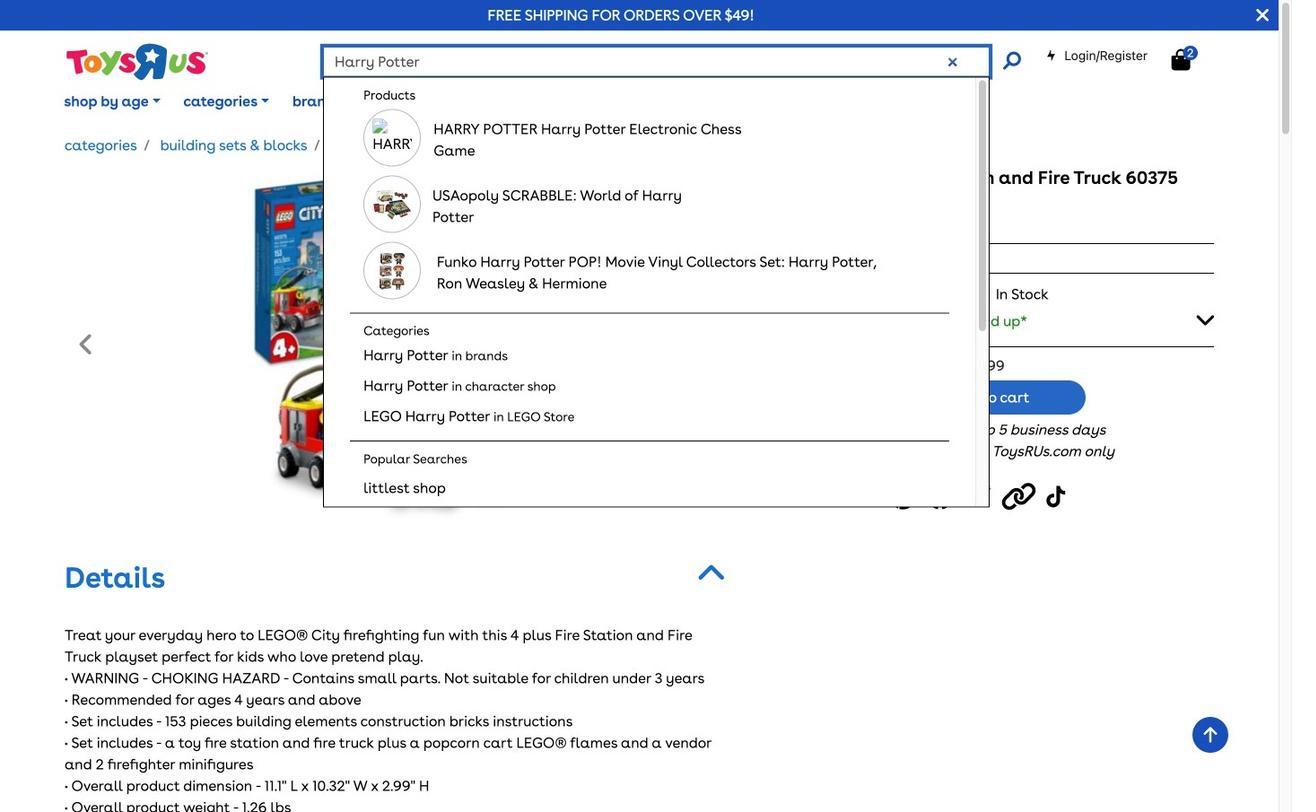 Task type: describe. For each thing, give the bounding box(es) containing it.
create a pinterest pin for lego® city fire fire station and fire truck 60375 building set, 153 pieces image
[[890, 477, 922, 517]]

tiktok image
[[1047, 477, 1070, 517]]

funko harry potter pop! movie vinyl collectors set: harry potter, ron weasley & hermione image
[[373, 252, 412, 291]]

copy a link to lego® city fire fire station and fire truck 60375 building set, 153 pieces image
[[1003, 477, 1042, 517]]

share a link to lego® city fire fire station and fire truck 60375 building set, 153 pieces on twitter image
[[965, 477, 997, 517]]



Task type: vqa. For each thing, say whether or not it's contained in the screenshot.
YOUR PRIVACY CHOICES link
no



Task type: locate. For each thing, give the bounding box(es) containing it.
lego® city fire fire station and fire truck 60375 building set, 153 pieces image number null image
[[247, 167, 542, 526]]

close button image
[[1257, 5, 1269, 25]]

harry potter   harry potter electronic chess game image
[[373, 119, 412, 158]]

Enter Keyword or Item No. search field
[[323, 47, 990, 77]]

list box
[[350, 78, 950, 796]]

toys r us image
[[65, 42, 208, 82]]

usaopoly scrabble: world of harry potter image
[[373, 185, 412, 224]]

share lego® city fire fire station and fire truck 60375 building set, 153 pieces on facebook image
[[927, 477, 959, 517]]

menu bar
[[52, 70, 1279, 133]]

None search field
[[323, 47, 1022, 796]]

shopping bag image
[[1172, 49, 1191, 70]]



